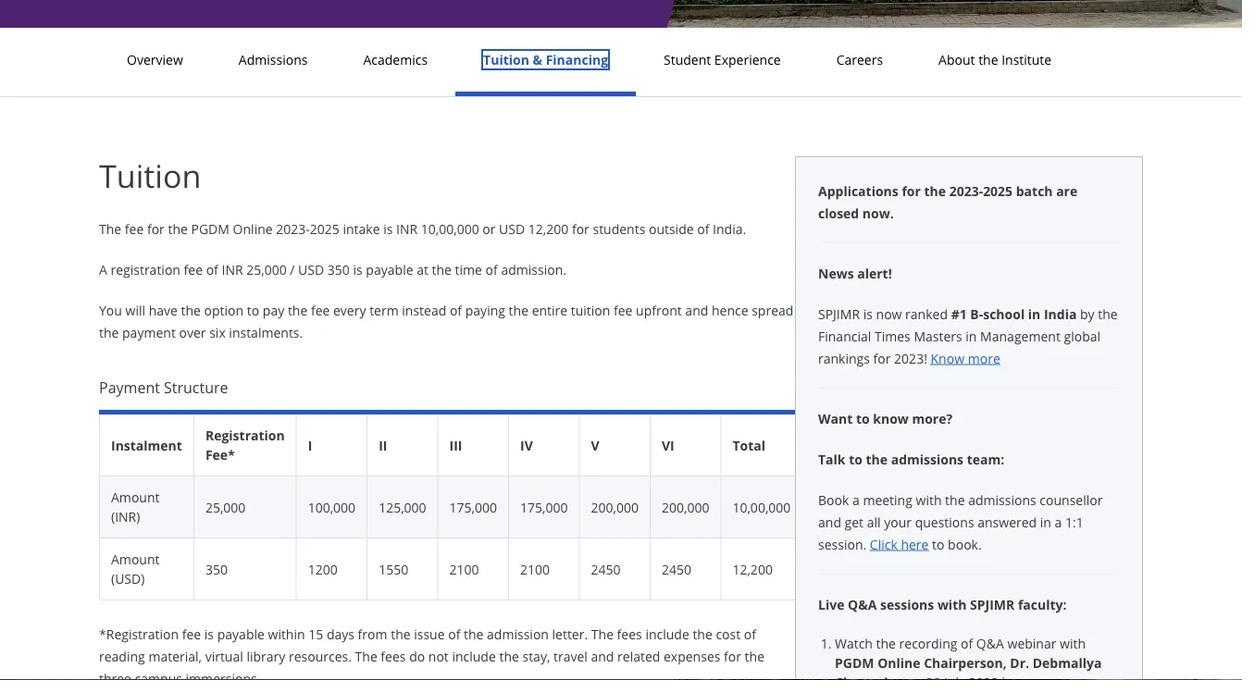 Task type: describe. For each thing, give the bounding box(es) containing it.
the down admission
[[499, 648, 519, 665]]

the inside applications for the 2023-2025 batch are closed now.
[[925, 182, 946, 200]]

careers link
[[831, 51, 889, 69]]

by
[[1081, 305, 1095, 323]]

of up option
[[206, 261, 218, 278]]

travel
[[554, 648, 588, 665]]

admission
[[487, 625, 549, 643]]

the up expenses
[[693, 625, 713, 643]]

v
[[591, 437, 600, 454]]

2025 inside applications for the 2023-2025 batch are closed now.
[[983, 182, 1013, 200]]

(usd)
[[111, 570, 145, 588]]

will
[[125, 301, 145, 319]]

registration
[[111, 261, 180, 278]]

1550
[[379, 561, 408, 578]]

global
[[1064, 327, 1101, 345]]

entire
[[532, 301, 568, 319]]

want
[[819, 410, 853, 427]]

management
[[981, 327, 1061, 345]]

the up the registration in the left of the page
[[168, 220, 188, 237]]

1 2450 from the left
[[591, 561, 621, 578]]

financial
[[819, 327, 872, 345]]

faculty:
[[1018, 596, 1067, 613]]

student
[[664, 51, 711, 69]]

2 175,000 from the left
[[520, 499, 568, 516]]

spread
[[752, 301, 794, 319]]

0 horizontal spatial 25,000
[[205, 499, 246, 516]]

with for spjimr
[[938, 596, 967, 613]]

admissions
[[239, 51, 308, 69]]

institute
[[1002, 51, 1052, 69]]

click here to book.
[[870, 536, 982, 553]]

experience
[[715, 51, 781, 69]]

tuition
[[571, 301, 611, 319]]

overview link
[[121, 51, 189, 69]]

talk
[[819, 450, 846, 468]]

click
[[870, 536, 898, 553]]

to right want
[[856, 410, 870, 427]]

0 horizontal spatial the
[[99, 220, 121, 237]]

india.
[[713, 220, 746, 237]]

and inside "*registration fee is payable within 15 days from the issue of the admission letter. the fees include the cost of reading material, virtual library resources. the fees do not include the stay, travel and related expenses for the three campus immersions."
[[591, 648, 614, 665]]

the inside the by the financial times masters in management global rankings for 2023!
[[1098, 305, 1118, 323]]

2 2450 from the left
[[662, 561, 692, 578]]

get
[[845, 513, 864, 531]]

is right 'intake'
[[383, 220, 393, 237]]

admissions link
[[233, 51, 313, 69]]

0 vertical spatial admissions
[[891, 450, 964, 468]]

the left admission
[[464, 625, 484, 643]]

pay
[[263, 301, 284, 319]]

1 vertical spatial 2023-
[[276, 220, 310, 237]]

chairperson,
[[924, 655, 1007, 672]]

school
[[984, 305, 1025, 323]]

for left students
[[572, 220, 590, 237]]

want to know more?
[[819, 410, 953, 427]]

do
[[409, 648, 425, 665]]

1 200,000 from the left
[[591, 499, 639, 516]]

know
[[931, 350, 965, 367]]

three
[[99, 670, 131, 681]]

the down want to know more?
[[866, 450, 888, 468]]

for inside "*registration fee is payable within 15 days from the issue of the admission letter. the fees include the cost of reading material, virtual library resources. the fees do not include the stay, travel and related expenses for the three campus immersions."
[[724, 648, 742, 665]]

0 vertical spatial spjimr
[[819, 305, 860, 323]]

have
[[149, 301, 178, 319]]

tuition for tuition & financing
[[483, 51, 530, 69]]

tuition & financing link
[[478, 51, 614, 69]]

dr.
[[1011, 655, 1030, 672]]

q&a inside watch the recording of q&a webinar with pgdm online chairperson, dr. debmallya chatterjee
[[977, 635, 1004, 653]]

issue
[[414, 625, 445, 643]]

the right expenses
[[745, 648, 765, 665]]

questions
[[915, 513, 975, 531]]

fee right tuition
[[614, 301, 633, 319]]

from
[[358, 625, 388, 643]]

masters
[[914, 327, 963, 345]]

fee left every on the top left of page
[[311, 301, 330, 319]]

2023!
[[895, 350, 928, 367]]

the inside watch the recording of q&a webinar with pgdm online chairperson, dr. debmallya chatterjee
[[876, 635, 896, 653]]

financing
[[546, 51, 608, 69]]

100,000
[[308, 499, 356, 516]]

news
[[819, 264, 854, 282]]

news alert!
[[819, 264, 892, 282]]

webinar
[[1008, 635, 1057, 653]]

term
[[370, 301, 399, 319]]

hence
[[712, 301, 749, 319]]

0 horizontal spatial pgdm
[[191, 220, 230, 237]]

more
[[968, 350, 1001, 367]]

*registration
[[99, 625, 179, 643]]

student experience
[[664, 51, 781, 69]]

a
[[99, 261, 107, 278]]

academics link
[[358, 51, 433, 69]]

applications
[[819, 182, 899, 200]]

0 horizontal spatial fees
[[381, 648, 406, 665]]

live
[[819, 596, 845, 613]]

book.
[[948, 536, 982, 553]]

online inside watch the recording of q&a webinar with pgdm online chairperson, dr. debmallya chatterjee
[[878, 655, 921, 672]]

cost
[[716, 625, 741, 643]]

students
[[593, 220, 646, 237]]

the right about at right top
[[979, 51, 999, 69]]

1 2100 from the left
[[450, 561, 479, 578]]

amount (inr)
[[111, 489, 160, 526]]

times
[[875, 327, 911, 345]]

total
[[733, 437, 766, 454]]

talk to the admissions team:
[[819, 450, 1005, 468]]

(inr)
[[111, 508, 140, 526]]

fee*
[[205, 446, 235, 464]]

in inside the by the financial times masters in management global rankings for 2023!
[[966, 327, 977, 345]]

1 vertical spatial inr
[[222, 261, 243, 278]]

#1
[[952, 305, 967, 323]]

stay,
[[523, 648, 550, 665]]

fee inside "*registration fee is payable within 15 days from the issue of the admission letter. the fees include the cost of reading material, virtual library resources. the fees do not include the stay, travel and related expenses for the three campus immersions."
[[182, 625, 201, 643]]

over
[[179, 324, 206, 341]]

1 horizontal spatial usd
[[499, 220, 525, 237]]

tuition for tuition
[[99, 154, 201, 197]]

i
[[308, 437, 312, 454]]

0 vertical spatial include
[[646, 625, 690, 643]]

1 horizontal spatial inr
[[396, 220, 418, 237]]

option
[[204, 301, 244, 319]]

about the institute
[[939, 51, 1052, 69]]

batch
[[1016, 182, 1053, 200]]

of left "india."
[[697, 220, 710, 237]]

is inside "*registration fee is payable within 15 days from the issue of the admission letter. the fees include the cost of reading material, virtual library resources. the fees do not include the stay, travel and related expenses for the three campus immersions."
[[204, 625, 214, 643]]

0 vertical spatial online
[[233, 220, 273, 237]]

of inside watch the recording of q&a webinar with pgdm online chairperson, dr. debmallya chatterjee
[[961, 635, 973, 653]]

1 vertical spatial the
[[591, 625, 614, 643]]

ranked
[[906, 305, 948, 323]]

about
[[939, 51, 975, 69]]

watch
[[835, 635, 873, 653]]

vi
[[662, 437, 675, 454]]



Task type: locate. For each thing, give the bounding box(es) containing it.
1 horizontal spatial 200,000
[[662, 499, 710, 516]]

a registration fee of inr 25,000 / usd 350 is payable at the time of admission.
[[99, 261, 567, 278]]

amount for (inr)
[[111, 489, 160, 506]]

spjimr left 'faculty:'
[[970, 596, 1015, 613]]

25,000 down "fee*"
[[205, 499, 246, 516]]

0 vertical spatial fees
[[617, 625, 642, 643]]

inr up at
[[396, 220, 418, 237]]

1 vertical spatial spjimr
[[970, 596, 1015, 613]]

include up expenses
[[646, 625, 690, 643]]

0 vertical spatial payable
[[366, 261, 413, 278]]

with for the
[[916, 491, 942, 509]]

200,000 down vi
[[662, 499, 710, 516]]

1 vertical spatial q&a
[[977, 635, 1004, 653]]

library
[[247, 648, 285, 665]]

alert!
[[858, 264, 892, 282]]

debmallya
[[1033, 655, 1102, 672]]

2100 right the "1550"
[[450, 561, 479, 578]]

now
[[876, 305, 902, 323]]

200,000 down 'v'
[[591, 499, 639, 516]]

all
[[867, 513, 881, 531]]

12,200 up admission. at left top
[[529, 220, 569, 237]]

0 horizontal spatial spjimr
[[819, 305, 860, 323]]

include right not
[[452, 648, 496, 665]]

1 horizontal spatial tuition
[[483, 51, 530, 69]]

2 amount from the top
[[111, 551, 160, 569]]

fee right the registration in the left of the page
[[184, 261, 203, 278]]

1 vertical spatial online
[[878, 655, 921, 672]]

0 horizontal spatial 200,000
[[591, 499, 639, 516]]

payment
[[122, 324, 176, 341]]

instalment
[[111, 437, 182, 454]]

sessions
[[881, 596, 934, 613]]

1 horizontal spatial 2023-
[[950, 182, 983, 200]]

1 horizontal spatial 10,00,000
[[733, 499, 791, 516]]

and
[[686, 301, 709, 319], [819, 513, 842, 531], [591, 648, 614, 665]]

with inside watch the recording of q&a webinar with pgdm online chairperson, dr. debmallya chatterjee
[[1060, 635, 1086, 653]]

in left the 1:1
[[1041, 513, 1052, 531]]

of inside you will have the option to pay the fee every term instead of paying the entire tuition fee upfront and hence spread the payment over six instalments.
[[450, 301, 462, 319]]

or
[[483, 220, 496, 237]]

is down 'intake'
[[353, 261, 363, 278]]

list item
[[835, 634, 1120, 681]]

0 vertical spatial inr
[[396, 220, 418, 237]]

1 horizontal spatial 2450
[[662, 561, 692, 578]]

0 horizontal spatial q&a
[[848, 596, 877, 613]]

0 horizontal spatial 2023-
[[276, 220, 310, 237]]

fees left do
[[381, 648, 406, 665]]

1 vertical spatial payable
[[217, 625, 265, 643]]

and left hence
[[686, 301, 709, 319]]

careers
[[837, 51, 883, 69]]

2025 left batch
[[983, 182, 1013, 200]]

in left india
[[1029, 305, 1041, 323]]

0 horizontal spatial a
[[853, 491, 860, 509]]

2 2100 from the left
[[520, 561, 550, 578]]

in inside 'book a meeting with the admissions counsellor and get all your questions answered in a 1:1 session.'
[[1041, 513, 1052, 531]]

fees up related
[[617, 625, 642, 643]]

now.
[[863, 204, 894, 222]]

0 vertical spatial tuition
[[483, 51, 530, 69]]

the up "a"
[[99, 220, 121, 237]]

session.
[[819, 536, 867, 553]]

1 vertical spatial a
[[1055, 513, 1062, 531]]

0 vertical spatial the
[[99, 220, 121, 237]]

with up debmallya
[[1060, 635, 1086, 653]]

of right cost
[[744, 625, 756, 643]]

0 vertical spatial amount
[[111, 489, 160, 506]]

by the financial times masters in management global rankings for 2023!
[[819, 305, 1118, 367]]

more?
[[912, 410, 953, 427]]

1 horizontal spatial online
[[878, 655, 921, 672]]

academics
[[363, 51, 428, 69]]

1 horizontal spatial the
[[355, 648, 378, 665]]

and inside 'book a meeting with the admissions counsellor and get all your questions answered in a 1:1 session.'
[[819, 513, 842, 531]]

and down book
[[819, 513, 842, 531]]

1 175,000 from the left
[[450, 499, 497, 516]]

1 horizontal spatial payable
[[366, 261, 413, 278]]

usd right /
[[298, 261, 324, 278]]

online up pay at the top left of page
[[233, 220, 273, 237]]

pgdm
[[191, 220, 230, 237], [835, 655, 875, 672]]

click here link
[[870, 536, 929, 553]]

payable inside "*registration fee is payable within 15 days from the issue of the admission letter. the fees include the cost of reading material, virtual library resources. the fees do not include the stay, travel and related expenses for the three campus immersions."
[[217, 625, 265, 643]]

1 vertical spatial fees
[[381, 648, 406, 665]]

is left now
[[864, 305, 873, 323]]

the right letter.
[[591, 625, 614, 643]]

0 vertical spatial 10,00,000
[[421, 220, 479, 237]]

2023- left batch
[[950, 182, 983, 200]]

overview
[[127, 51, 183, 69]]

the up do
[[391, 625, 411, 643]]

1 horizontal spatial 175,000
[[520, 499, 568, 516]]

book
[[819, 491, 849, 509]]

the right at
[[432, 261, 452, 278]]

inr up option
[[222, 261, 243, 278]]

closed
[[819, 204, 859, 222]]

you
[[99, 301, 122, 319]]

0 vertical spatial 2025
[[983, 182, 1013, 200]]

1 amount from the top
[[111, 489, 160, 506]]

payable up virtual
[[217, 625, 265, 643]]

in
[[1029, 305, 1041, 323], [966, 327, 977, 345], [1041, 513, 1052, 531]]

resources.
[[289, 648, 352, 665]]

to left pay at the top left of page
[[247, 301, 259, 319]]

q&a
[[848, 596, 877, 613], [977, 635, 1004, 653]]

within
[[268, 625, 305, 643]]

2 vertical spatial and
[[591, 648, 614, 665]]

fee up material,
[[182, 625, 201, 643]]

the right applications
[[925, 182, 946, 200]]

you will have the option to pay the fee every term instead of paying the entire tuition fee upfront and hence spread the payment over six instalments.
[[99, 301, 794, 341]]

admissions inside 'book a meeting with the admissions counsellor and get all your questions answered in a 1:1 session.'
[[969, 491, 1037, 509]]

of left paying
[[450, 301, 462, 319]]

1 horizontal spatial pgdm
[[835, 655, 875, 672]]

the down "you" at the left of the page
[[99, 324, 119, 341]]

your
[[884, 513, 912, 531]]

0 vertical spatial 25,000
[[247, 261, 287, 278]]

12,200 up cost
[[733, 561, 773, 578]]

1 horizontal spatial q&a
[[977, 635, 1004, 653]]

related
[[618, 648, 661, 665]]

the left entire
[[509, 301, 529, 319]]

the
[[979, 51, 999, 69], [925, 182, 946, 200], [168, 220, 188, 237], [432, 261, 452, 278], [181, 301, 201, 319], [288, 301, 308, 319], [509, 301, 529, 319], [1098, 305, 1118, 323], [99, 324, 119, 341], [866, 450, 888, 468], [945, 491, 965, 509], [391, 625, 411, 643], [464, 625, 484, 643], [693, 625, 713, 643], [876, 635, 896, 653], [499, 648, 519, 665], [745, 648, 765, 665]]

applications for the 2023-2025 batch are closed now.
[[819, 182, 1078, 222]]

1 vertical spatial 25,000
[[205, 499, 246, 516]]

pgdm down watch
[[835, 655, 875, 672]]

outside
[[649, 220, 694, 237]]

pgdm up option
[[191, 220, 230, 237]]

0 horizontal spatial tuition
[[99, 154, 201, 197]]

0 horizontal spatial 350
[[205, 561, 228, 578]]

time
[[455, 261, 482, 278]]

2 200,000 from the left
[[662, 499, 710, 516]]

350 right the "amount (usd)"
[[205, 561, 228, 578]]

to inside you will have the option to pay the fee every term instead of paying the entire tuition fee upfront and hence spread the payment over six instalments.
[[247, 301, 259, 319]]

of right time
[[486, 261, 498, 278]]

0 horizontal spatial usd
[[298, 261, 324, 278]]

the up the questions on the right of page
[[945, 491, 965, 509]]

1 vertical spatial 350
[[205, 561, 228, 578]]

0 horizontal spatial 2100
[[450, 561, 479, 578]]

the up over at the left
[[181, 301, 201, 319]]

/
[[290, 261, 295, 278]]

2023- up /
[[276, 220, 310, 237]]

175,000 down the iii
[[450, 499, 497, 516]]

2 horizontal spatial and
[[819, 513, 842, 531]]

and inside you will have the option to pay the fee every term instead of paying the entire tuition fee upfront and hence spread the payment over six instalments.
[[686, 301, 709, 319]]

0 horizontal spatial include
[[452, 648, 496, 665]]

0 vertical spatial with
[[916, 491, 942, 509]]

book a meeting with the admissions counsellor and get all your questions answered in a 1:1 session.
[[819, 491, 1103, 553]]

2025 left 'intake'
[[310, 220, 340, 237]]

1 vertical spatial usd
[[298, 261, 324, 278]]

payable left at
[[366, 261, 413, 278]]

1 vertical spatial 2025
[[310, 220, 340, 237]]

of right issue
[[448, 625, 461, 643]]

online up chatterjee
[[878, 655, 921, 672]]

instalments.
[[229, 324, 303, 341]]

1 horizontal spatial and
[[686, 301, 709, 319]]

0 horizontal spatial and
[[591, 648, 614, 665]]

2023- inside applications for the 2023-2025 batch are closed now.
[[950, 182, 983, 200]]

the right by
[[1098, 305, 1118, 323]]

to right 'talk' on the bottom right of page
[[849, 450, 863, 468]]

answered
[[978, 513, 1037, 531]]

spjimr up financial
[[819, 305, 860, 323]]

include
[[646, 625, 690, 643], [452, 648, 496, 665]]

2023-
[[950, 182, 983, 200], [276, 220, 310, 237]]

2 vertical spatial with
[[1060, 635, 1086, 653]]

not
[[429, 648, 449, 665]]

admissions up the answered
[[969, 491, 1037, 509]]

1 horizontal spatial include
[[646, 625, 690, 643]]

1 vertical spatial with
[[938, 596, 967, 613]]

immersions.
[[186, 670, 261, 681]]

1 vertical spatial tuition
[[99, 154, 201, 197]]

1 vertical spatial amount
[[111, 551, 160, 569]]

amount for (usd)
[[111, 551, 160, 569]]

for up the registration in the left of the page
[[147, 220, 165, 237]]

1 vertical spatial admissions
[[969, 491, 1037, 509]]

10,00,000 left or
[[421, 220, 479, 237]]

2 vertical spatial in
[[1041, 513, 1052, 531]]

know more link
[[931, 350, 1001, 367]]

for inside applications for the 2023-2025 batch are closed now.
[[902, 182, 921, 200]]

&
[[533, 51, 543, 69]]

1:1
[[1066, 513, 1084, 531]]

for inside the by the financial times masters in management global rankings for 2023!
[[874, 350, 891, 367]]

0 horizontal spatial online
[[233, 220, 273, 237]]

payment structure
[[99, 378, 228, 398]]

are
[[1057, 182, 1078, 200]]

350 up every on the top left of page
[[328, 261, 350, 278]]

admissions
[[891, 450, 964, 468], [969, 491, 1037, 509]]

a left the 1:1
[[1055, 513, 1062, 531]]

1 horizontal spatial fees
[[617, 625, 642, 643]]

the right watch
[[876, 635, 896, 653]]

for right applications
[[902, 182, 921, 200]]

q&a up "chairperson,"
[[977, 635, 1004, 653]]

0 horizontal spatial 2450
[[591, 561, 621, 578]]

with inside 'book a meeting with the admissions counsellor and get all your questions answered in a 1:1 session.'
[[916, 491, 942, 509]]

is up virtual
[[204, 625, 214, 643]]

for down times
[[874, 350, 891, 367]]

fees
[[617, 625, 642, 643], [381, 648, 406, 665]]

for down cost
[[724, 648, 742, 665]]

virtual
[[205, 648, 243, 665]]

and right the travel
[[591, 648, 614, 665]]

0 horizontal spatial 175,000
[[450, 499, 497, 516]]

amount up (usd)
[[111, 551, 160, 569]]

1 vertical spatial 12,200
[[733, 561, 773, 578]]

0 vertical spatial and
[[686, 301, 709, 319]]

1 vertical spatial in
[[966, 327, 977, 345]]

0 vertical spatial 12,200
[[529, 220, 569, 237]]

admissions down more?
[[891, 450, 964, 468]]

to down the questions on the right of page
[[932, 536, 945, 553]]

1 horizontal spatial 350
[[328, 261, 350, 278]]

2450
[[591, 561, 621, 578], [662, 561, 692, 578]]

0 vertical spatial q&a
[[848, 596, 877, 613]]

instead
[[402, 301, 447, 319]]

0 horizontal spatial payable
[[217, 625, 265, 643]]

meeting
[[863, 491, 913, 509]]

2 horizontal spatial the
[[591, 625, 614, 643]]

list item containing watch the recording of q&a webinar with
[[835, 634, 1120, 681]]

about the institute link
[[933, 51, 1058, 69]]

12,200
[[529, 220, 569, 237], [733, 561, 773, 578]]

with right sessions
[[938, 596, 967, 613]]

1 vertical spatial and
[[819, 513, 842, 531]]

1 horizontal spatial spjimr
[[970, 596, 1015, 613]]

pgdm inside watch the recording of q&a webinar with pgdm online chairperson, dr. debmallya chatterjee
[[835, 655, 875, 672]]

iii
[[450, 437, 462, 454]]

2 vertical spatial the
[[355, 648, 378, 665]]

in down b-
[[966, 327, 977, 345]]

1 horizontal spatial a
[[1055, 513, 1062, 531]]

with up the questions on the right of page
[[916, 491, 942, 509]]

2100 up admission
[[520, 561, 550, 578]]

spjimr
[[819, 305, 860, 323], [970, 596, 1015, 613]]

0 horizontal spatial 12,200
[[529, 220, 569, 237]]

letter.
[[552, 625, 588, 643]]

live q&a sessions with spjimr faculty:
[[819, 596, 1067, 613]]

the down from
[[355, 648, 378, 665]]

10,00,000 down "total"
[[733, 499, 791, 516]]

0 horizontal spatial inr
[[222, 261, 243, 278]]

ii
[[379, 437, 387, 454]]

tuition & financing
[[483, 51, 608, 69]]

the right pay at the top left of page
[[288, 301, 308, 319]]

b-
[[971, 305, 984, 323]]

usd right or
[[499, 220, 525, 237]]

0 horizontal spatial admissions
[[891, 450, 964, 468]]

1 horizontal spatial 2100
[[520, 561, 550, 578]]

amount up the (inr) at the left bottom of page
[[111, 489, 160, 506]]

1 horizontal spatial 12,200
[[733, 561, 773, 578]]

175,000 down iv
[[520, 499, 568, 516]]

1 horizontal spatial admissions
[[969, 491, 1037, 509]]

*registration fee is payable within 15 days from the issue of the admission letter. the fees include the cost of reading material, virtual library resources. the fees do not include the stay, travel and related expenses for the three campus immersions.
[[99, 625, 765, 681]]

1 horizontal spatial 2025
[[983, 182, 1013, 200]]

0 horizontal spatial 2025
[[310, 220, 340, 237]]

of up "chairperson,"
[[961, 635, 973, 653]]

0 vertical spatial usd
[[499, 220, 525, 237]]

0 vertical spatial 2023-
[[950, 182, 983, 200]]

1 vertical spatial pgdm
[[835, 655, 875, 672]]

1 vertical spatial include
[[452, 648, 496, 665]]

0 horizontal spatial 10,00,000
[[421, 220, 479, 237]]

1 vertical spatial 10,00,000
[[733, 499, 791, 516]]

reading
[[99, 648, 145, 665]]

a up get
[[853, 491, 860, 509]]

25,000 left /
[[247, 261, 287, 278]]

0 vertical spatial pgdm
[[191, 220, 230, 237]]

q&a right live
[[848, 596, 877, 613]]

125,000
[[379, 499, 426, 516]]

the inside 'book a meeting with the admissions counsellor and get all your questions answered in a 1:1 session.'
[[945, 491, 965, 509]]

0 vertical spatial 350
[[328, 261, 350, 278]]

0 vertical spatial a
[[853, 491, 860, 509]]

iv
[[520, 437, 533, 454]]

team:
[[967, 450, 1005, 468]]

1 horizontal spatial 25,000
[[247, 261, 287, 278]]

0 vertical spatial in
[[1029, 305, 1041, 323]]

fee up the registration in the left of the page
[[125, 220, 144, 237]]



Task type: vqa. For each thing, say whether or not it's contained in the screenshot.
and to the left
yes



